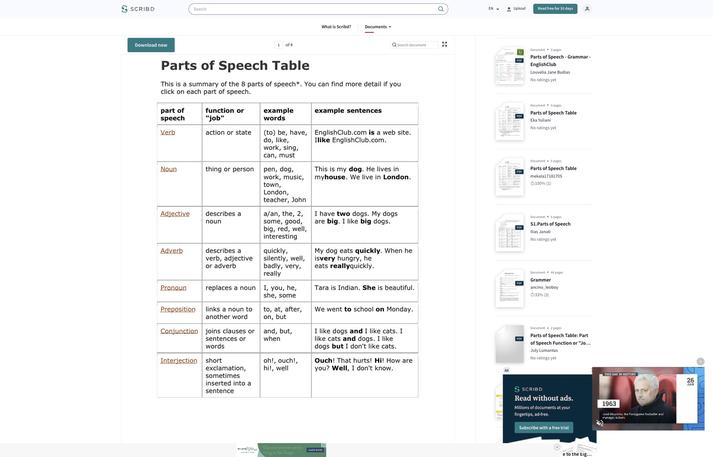 Task type: describe. For each thing, give the bounding box(es) containing it.
pages for s1.parts of speech ilias janati no ratings yet
[[554, 215, 562, 219]]

be,
[[278, 130, 288, 136]]

sentences
[[531, 355, 553, 361]]

parts of speech - grammar - englishclub louvelia jane budias no ratings yet
[[531, 54, 591, 82]]

parts of speech table mekala17181705
[[531, 165, 577, 179]]

1 - from the left
[[565, 54, 567, 60]]

(3)
[[545, 292, 549, 298]]

table for parts of speech table eka yuliani no ratings yet
[[565, 109, 577, 116]]

download
[[135, 42, 157, 48]]

yet inside parts of speech table eka yuliani no ratings yet
[[551, 125, 557, 131]]

"job"
[[579, 340, 591, 346]]

yuliani
[[539, 118, 551, 123]]

speech for part
[[549, 332, 564, 339]]

conjunction link
[[161, 329, 198, 335]]

noun
[[161, 167, 177, 173]]

document for parts of speech table eka yuliani no ratings yet
[[531, 103, 546, 107]]

speech for mekala17181705
[[549, 165, 564, 171]]

eka
[[531, 118, 538, 123]]

1 horizontal spatial advertisement element
[[503, 374, 597, 453]]

read free for 30 days
[[538, 6, 573, 11]]

for
[[555, 6, 560, 11]]

akma
[[549, 6, 559, 12]]

1 vertical spatial 4
[[551, 438, 553, 442]]

download now
[[135, 42, 167, 48]]

ratings inside "july lumantas no ratings yet"
[[537, 356, 550, 361]]

44
[[551, 270, 555, 275]]

budias
[[558, 69, 571, 75]]

ad
[[505, 368, 509, 373]]

upload
[[514, 6, 526, 11]]

pages for daniela holguin no ratings yet
[[555, 382, 564, 386]]

is
[[333, 24, 336, 29]]

5 pages for s1.parts
[[551, 215, 562, 219]]

3 for -
[[551, 47, 553, 52]]

no inside parts of speech - grammar - englishclub louvelia jane budias no ratings yet
[[531, 77, 536, 82]]

july lumantas no ratings yet
[[531, 348, 558, 361]]

document for daniela holguin no ratings yet
[[531, 382, 546, 386]]

adjectives
[[545, 403, 568, 410]]

pen,
[[264, 167, 278, 173]]

en
[[489, 6, 494, 11]]

jane
[[548, 69, 557, 75]]

8 document from the top
[[531, 438, 546, 442]]

speech for eka
[[549, 109, 564, 116]]

dog,
[[280, 167, 294, 173]]

verb
[[161, 130, 175, 136]]

interjection
[[161, 358, 197, 364]]

0 vertical spatial to
[[566, 388, 571, 394]]

0 horizontal spatial advertisement element
[[237, 443, 326, 458]]

1 example from the left
[[531, 347, 550, 354]]

ratings inside nahzatul akma no ratings yet
[[537, 14, 550, 19]]

speech:
[[531, 396, 548, 402]]

100% (1)
[[535, 181, 552, 186]]

grammar
[[568, 54, 589, 60]]

an introduction to parts of speech: a guide to nouns, verbs, adjectives and more
[[531, 388, 589, 410]]

33% (3)
[[535, 292, 549, 298]]

what
[[322, 24, 332, 29]]

speech up 'lumantas'
[[536, 340, 552, 346]]

read free for 30 days button
[[534, 4, 578, 14]]

speech for janati
[[555, 221, 571, 227]]

no inside daniela holguin no ratings yet
[[531, 411, 536, 417]]

11
[[551, 382, 555, 386]]

or for state
[[227, 130, 237, 136]]

yet inside daniela holguin no ratings yet
[[551, 411, 557, 417]]

and
[[569, 403, 577, 410]]

no inside parts of speech table eka yuliani no ratings yet
[[531, 125, 536, 131]]

s1.parts of speech ilias janati no ratings yet
[[531, 221, 571, 242]]

you,
[[271, 285, 285, 291]]

no inside "july lumantas no ratings yet"
[[531, 356, 536, 361]]

cookie consent banner dialog
[[0, 442, 714, 458]]

100%
[[535, 181, 546, 186]]

englishclub
[[531, 61, 557, 68]]

s1.parts
[[531, 221, 549, 227]]

documents
[[365, 24, 387, 29]]

noun
[[240, 285, 259, 291]]

an
[[531, 388, 537, 394]]

holguin
[[546, 404, 561, 409]]

en link
[[489, 6, 500, 12]]

adverb link
[[161, 248, 183, 254]]

2 example from the left
[[565, 347, 584, 354]]

daniela holguin no ratings yet
[[531, 404, 561, 417]]

5 for parts
[[551, 159, 553, 163]]

ratings inside daniela holguin no ratings yet
[[537, 411, 550, 417]]

yet inside s1.parts of speech ilias janati no ratings yet
[[551, 237, 557, 242]]

what is scribd? link
[[322, 23, 358, 30]]

part
[[580, 332, 589, 339]]

speech for grammar
[[549, 54, 564, 60]]

pages for parts of speech table mekala17181705
[[554, 159, 562, 163]]

mekala17181705
[[531, 173, 563, 179]]

documents link
[[365, 23, 392, 30]]

Search document text field
[[397, 0, 446, 6]]

document for s1.parts of speech ilias janati no ratings yet
[[531, 215, 546, 219]]

pages for parts of speech - grammar - englishclub louvelia jane budias no ratings yet
[[554, 47, 562, 52]]

or for person
[[224, 167, 234, 173]]

july
[[531, 348, 539, 354]]

or inside parts of speech table: part of speech function or "job" example words example sentences
[[573, 340, 578, 346]]

i,
[[264, 285, 269, 291]]

grammer
[[531, 277, 551, 283]]

44 pages
[[551, 270, 564, 275]]

function
[[553, 340, 572, 346]]

4 pages
[[551, 438, 562, 442]]

pen, dog,
[[264, 167, 294, 173]]

yet inside parts of speech - grammar - englishclub louvelia jane budias no ratings yet
[[551, 77, 557, 82]]

yet inside "july lumantas no ratings yet"
[[551, 356, 557, 361]]

menu bar containing what is scribd?
[[232, 18, 482, 36]]

a
[[234, 285, 241, 291]]

verb link
[[161, 130, 175, 136]]

Search search field
[[189, 3, 449, 15]]

2 pages
[[551, 326, 562, 330]]

parts for parts of speech table eka yuliani no ratings yet
[[531, 109, 542, 116]]

conjunction
[[161, 329, 198, 335]]



Task type: locate. For each thing, give the bounding box(es) containing it.
scribd logo image
[[121, 5, 155, 13]]

1 vertical spatial table
[[565, 165, 577, 171]]

1 3 from the top
[[551, 47, 553, 52]]

2 table from the top
[[565, 165, 577, 171]]

adjective
[[161, 211, 190, 218]]

3 pages up parts of speech - grammar - englishclub louvelia jane budias no ratings yet
[[551, 47, 562, 52]]

no down "louvelia"
[[531, 77, 536, 82]]

4 no from the top
[[531, 237, 536, 242]]

person
[[233, 167, 258, 173]]

6 document from the top
[[531, 326, 546, 330]]

read
[[538, 6, 547, 11]]

ratings down yuliani
[[537, 125, 550, 131]]

parts inside parts of speech table mekala17181705
[[531, 165, 542, 171]]

0 vertical spatial 3 pages
[[551, 47, 562, 52]]

lumantas
[[540, 348, 558, 354]]

guide
[[553, 396, 566, 402]]

nouns,
[[572, 396, 588, 402]]

document up mekala17181705 at right
[[531, 159, 546, 163]]

of 4
[[286, 42, 293, 48]]

1 vertical spatial 5 pages
[[551, 215, 562, 219]]

4 ratings from the top
[[537, 237, 550, 242]]

adverb
[[161, 248, 183, 254]]

speech inside parts of speech table mekala17181705
[[549, 165, 564, 171]]

document for grammer ancino_leoboy
[[531, 270, 546, 275]]

2
[[551, 326, 553, 330]]

3 pages for table
[[551, 103, 562, 107]]

document up s1.parts
[[531, 215, 546, 219]]

yet inside nahzatul akma no ratings yet
[[551, 14, 557, 19]]

of inside parts of speech table mekala17181705
[[543, 165, 548, 171]]

document up englishclub in the right top of the page
[[531, 47, 546, 52]]

pronoun
[[161, 285, 187, 291]]

2 3 from the top
[[551, 103, 553, 107]]

no down eka
[[531, 125, 536, 131]]

pages
[[554, 47, 562, 52], [554, 103, 562, 107], [554, 159, 562, 163], [554, 215, 562, 219], [555, 270, 564, 275], [554, 326, 562, 330], [555, 382, 564, 386], [554, 438, 562, 442]]

state
[[236, 130, 256, 136]]

i, you, he,
[[264, 285, 297, 291]]

0 vertical spatial 4
[[291, 42, 293, 48]]

no down daniela
[[531, 411, 536, 417]]

speech right s1.parts
[[555, 221, 571, 227]]

None telephone field
[[275, 41, 283, 49]]

3 document from the top
[[531, 159, 546, 163]]

advertisement element
[[503, 374, 597, 453], [237, 443, 326, 458]]

0 vertical spatial 5 pages
[[551, 159, 562, 163]]

2 document from the top
[[531, 103, 546, 107]]

no down ilias
[[531, 237, 536, 242]]

5 pages up s1.parts of speech ilias janati no ratings yet
[[551, 215, 562, 219]]

2 - from the left
[[590, 54, 591, 60]]

no down nahzatul
[[531, 14, 536, 19]]

table inside parts of speech table eka yuliani no ratings yet
[[565, 109, 577, 116]]

to
[[566, 388, 571, 394], [567, 396, 571, 402]]

1 document from the top
[[531, 47, 546, 52]]

fullscreen image
[[442, 41, 448, 48]]

parts for parts of speech - grammar - englishclub louvelia jane budias no ratings yet
[[531, 54, 542, 60]]

table inside parts of speech table mekala17181705
[[565, 165, 577, 171]]

1 yet from the top
[[551, 14, 557, 19]]

(1)
[[547, 181, 552, 186]]

speech down 2 pages
[[549, 332, 564, 339]]

speech inside parts of speech - grammar - englishclub louvelia jane budias no ratings yet
[[549, 54, 564, 60]]

0 horizontal spatial example
[[531, 347, 550, 354]]

nahzatul
[[531, 6, 548, 12]]

6 ratings from the top
[[537, 411, 550, 417]]

-
[[565, 54, 567, 60], [590, 54, 591, 60]]

- right grammar
[[590, 54, 591, 60]]

1 vertical spatial 5
[[551, 215, 553, 219]]

33%
[[535, 292, 544, 298]]

speech up yuliani
[[549, 109, 564, 116]]

speech up mekala17181705 at right
[[549, 165, 564, 171]]

he,
[[287, 285, 297, 291]]

4
[[291, 42, 293, 48], [551, 438, 553, 442]]

5 pages for parts
[[551, 159, 562, 163]]

document left 2
[[531, 326, 546, 330]]

days
[[566, 6, 573, 11]]

of inside parts of speech - grammar - englishclub louvelia jane budias no ratings yet
[[543, 54, 548, 60]]

ratings down daniela
[[537, 411, 550, 417]]

1 5 pages from the top
[[551, 159, 562, 163]]

1 no from the top
[[531, 14, 536, 19]]

None telephone field
[[275, 0, 283, 6]]

words
[[551, 347, 564, 354]]

6 yet from the top
[[551, 411, 557, 417]]

2 yet from the top
[[551, 77, 557, 82]]

ilias
[[531, 229, 539, 235]]

parts up nouns, on the bottom right of page
[[572, 388, 583, 394]]

5 pages up parts of speech table mekala17181705
[[551, 159, 562, 163]]

parts up englishclub in the right top of the page
[[531, 54, 542, 60]]

ratings inside s1.parts of speech ilias janati no ratings yet
[[537, 237, 550, 242]]

1 3 pages from the top
[[551, 47, 562, 52]]

ratings down janati
[[537, 237, 550, 242]]

1 ratings from the top
[[537, 14, 550, 19]]

example up sentences
[[531, 347, 550, 354]]

table:
[[565, 332, 579, 339]]

yet
[[551, 14, 557, 19], [551, 77, 557, 82], [551, 125, 557, 131], [551, 237, 557, 242], [551, 356, 557, 361], [551, 411, 557, 417]]

speech
[[549, 54, 564, 60], [549, 109, 564, 116], [549, 165, 564, 171], [555, 221, 571, 227], [549, 332, 564, 339], [536, 340, 552, 346]]

1 vertical spatial 3 pages
[[551, 103, 562, 107]]

free
[[548, 6, 554, 11]]

document up 'grammer' at the right bottom
[[531, 270, 546, 275]]

5 up parts of speech table mekala17181705
[[551, 159, 553, 163]]

document for parts of speech - grammar - englishclub louvelia jane budias no ratings yet
[[531, 47, 546, 52]]

upload link
[[507, 6, 526, 12]]

7 document from the top
[[531, 382, 546, 386]]

0 vertical spatial table
[[565, 109, 577, 116]]

(to)
[[264, 130, 276, 136]]

nahzatul akma no ratings yet
[[531, 6, 559, 19]]

3 up parts of speech table eka yuliani no ratings yet
[[551, 103, 553, 107]]

1 horizontal spatial example
[[565, 347, 584, 354]]

2 3 pages from the top
[[551, 103, 562, 107]]

a
[[549, 396, 552, 402]]

parts up eka
[[531, 109, 542, 116]]

document left '4 pages'
[[531, 438, 546, 442]]

1 vertical spatial 3
[[551, 103, 553, 107]]

ratings
[[537, 14, 550, 19], [537, 77, 550, 82], [537, 125, 550, 131], [537, 237, 550, 242], [537, 356, 550, 361], [537, 411, 550, 417]]

ratings inside parts of speech table eka yuliani no ratings yet
[[537, 125, 550, 131]]

more
[[578, 403, 589, 410]]

1 vertical spatial or
[[224, 167, 234, 173]]

grammer ancino_leoboy
[[531, 277, 559, 290]]

1 5 from the top
[[551, 159, 553, 163]]

parts inside parts of speech table eka yuliani no ratings yet
[[531, 109, 542, 116]]

interjection link
[[161, 358, 197, 364]]

None search field
[[189, 3, 449, 15]]

of inside parts of speech table eka yuliani no ratings yet
[[543, 109, 548, 116]]

pages for grammer ancino_leoboy
[[555, 270, 564, 275]]

parts up july
[[531, 332, 542, 339]]

5 yet from the top
[[551, 356, 557, 361]]

parts up mekala17181705 at right
[[531, 165, 542, 171]]

2 ratings from the top
[[537, 77, 550, 82]]

parts of speech table eka yuliani no ratings yet
[[531, 109, 577, 131]]

5 for s1.parts
[[551, 215, 553, 219]]

speech inside s1.parts of speech ilias janati no ratings yet
[[555, 221, 571, 227]]

now
[[158, 42, 167, 48]]

document up eka
[[531, 103, 546, 107]]

yet down yuliani
[[551, 125, 557, 131]]

menu bar
[[232, 18, 482, 36]]

table for parts of speech table mekala17181705
[[565, 165, 577, 171]]

pronoun link
[[161, 285, 187, 291]]

yet down "akma" at the top of the page
[[551, 14, 557, 19]]

what is scribd?
[[322, 24, 351, 29]]

0 horizontal spatial -
[[565, 54, 567, 60]]

document up an
[[531, 382, 546, 386]]

3 no from the top
[[531, 125, 536, 131]]

parts for parts of speech table: part of speech function or "job" example words example sentences
[[531, 332, 542, 339]]

speech inside parts of speech table eka yuliani no ratings yet
[[549, 109, 564, 116]]

parts for parts of speech table mekala17181705
[[531, 165, 542, 171]]

6 no from the top
[[531, 411, 536, 417]]

daniela
[[531, 404, 545, 409]]

parts inside an introduction to parts of speech: a guide to nouns, verbs, adjectives and more
[[572, 388, 583, 394]]

3 pages
[[551, 47, 562, 52], [551, 103, 562, 107]]

5 no from the top
[[531, 356, 536, 361]]

1 vertical spatial to
[[567, 396, 571, 402]]

document
[[531, 47, 546, 52], [531, 103, 546, 107], [531, 159, 546, 163], [531, 215, 546, 219], [531, 270, 546, 275], [531, 326, 546, 330], [531, 382, 546, 386], [531, 438, 546, 442]]

connatix video player application
[[593, 368, 705, 431]]

ic_thumbsup_outline_small image
[[531, 182, 535, 186]]

no
[[531, 14, 536, 19], [531, 77, 536, 82], [531, 125, 536, 131], [531, 237, 536, 242], [531, 356, 536, 361], [531, 411, 536, 417]]

0 vertical spatial or
[[227, 130, 237, 136]]

5 ratings from the top
[[537, 356, 550, 361]]

parts of speech table: part of speech function or "job" example words example sentences
[[531, 332, 591, 361]]

0 horizontal spatial 4
[[291, 42, 293, 48]]

fullscreen image
[[449, 0, 455, 4]]

(to) be, have,
[[264, 130, 307, 136]]

no inside nahzatul akma no ratings yet
[[531, 14, 536, 19]]

3 pages for -
[[551, 47, 562, 52]]

no down july
[[531, 356, 536, 361]]

1 table from the top
[[565, 109, 577, 116]]

speech up englishclub in the right top of the page
[[549, 54, 564, 60]]

of inside an introduction to parts of speech: a guide to nouns, verbs, adjectives and more
[[584, 388, 588, 394]]

3 ratings from the top
[[537, 125, 550, 131]]

verbs,
[[531, 403, 544, 410]]

1 horizontal spatial -
[[590, 54, 591, 60]]

Search document text field
[[391, 41, 439, 49]]

parts inside parts of speech table: part of speech function or "job" example words example sentences
[[531, 332, 542, 339]]

no inside s1.parts of speech ilias janati no ratings yet
[[531, 237, 536, 242]]

janati
[[539, 229, 551, 235]]

parts inside parts of speech - grammar - englishclub louvelia jane budias no ratings yet
[[531, 54, 542, 60]]

3 pages up parts of speech table eka yuliani no ratings yet
[[551, 103, 562, 107]]

ratings down 'lumantas'
[[537, 356, 550, 361]]

5 document from the top
[[531, 270, 546, 275]]

2 no from the top
[[531, 77, 536, 82]]

5 up s1.parts of speech ilias janati no ratings yet
[[551, 215, 553, 219]]

ratings inside parts of speech - grammar - englishclub louvelia jane budias no ratings yet
[[537, 77, 550, 82]]

have,
[[290, 130, 307, 136]]

example
[[531, 347, 550, 354], [565, 347, 584, 354]]

3 up englishclub in the right top of the page
[[551, 47, 553, 52]]

yet down the jane
[[551, 77, 557, 82]]

or
[[227, 130, 237, 136], [224, 167, 234, 173], [573, 340, 578, 346]]

of inside s1.parts of speech ilias janati no ratings yet
[[550, 221, 554, 227]]

2 5 from the top
[[551, 215, 553, 219]]

ancino_leoboy
[[531, 285, 559, 290]]

pages for july lumantas no ratings yet
[[554, 326, 562, 330]]

0 vertical spatial 5
[[551, 159, 553, 163]]

preposition link
[[161, 307, 196, 313]]

adjective link
[[161, 211, 190, 218]]

document for parts of speech table mekala17181705
[[531, 159, 546, 163]]

download now button
[[128, 38, 175, 52]]

document containing noun
[[121, 18, 707, 458]]

4 document from the top
[[531, 215, 546, 219]]

yet down holguin
[[551, 411, 557, 417]]

3 for table
[[551, 103, 553, 107]]

ratings down read
[[537, 14, 550, 19]]

2 vertical spatial or
[[573, 340, 578, 346]]

example down "job" on the right bottom
[[565, 347, 584, 354]]

2 5 pages from the top
[[551, 215, 562, 219]]

3 yet from the top
[[551, 125, 557, 131]]

1 horizontal spatial 4
[[551, 438, 553, 442]]

3
[[551, 47, 553, 52], [551, 103, 553, 107]]

pages for parts of speech table eka yuliani no ratings yet
[[554, 103, 562, 107]]

document
[[121, 18, 707, 458]]

0 vertical spatial 3
[[551, 47, 553, 52]]

5
[[551, 159, 553, 163], [551, 215, 553, 219]]

ic_thumbsup_outline_small image
[[531, 293, 535, 297]]

yet down janati
[[551, 237, 557, 242]]

table
[[565, 109, 577, 116], [565, 165, 577, 171]]

parts
[[531, 54, 542, 60], [531, 109, 542, 116], [531, 165, 542, 171], [531, 332, 542, 339], [572, 388, 583, 394]]

yet down "words"
[[551, 356, 557, 361]]

ratings down "louvelia"
[[537, 77, 550, 82]]

4 yet from the top
[[551, 237, 557, 242]]

- left grammar
[[565, 54, 567, 60]]

dialog
[[0, 0, 714, 458]]

document for july lumantas no ratings yet
[[531, 326, 546, 330]]

30
[[561, 6, 565, 11]]

noun link
[[161, 167, 177, 173]]



Task type: vqa. For each thing, say whether or not it's contained in the screenshot.
2nd - from right
yes



